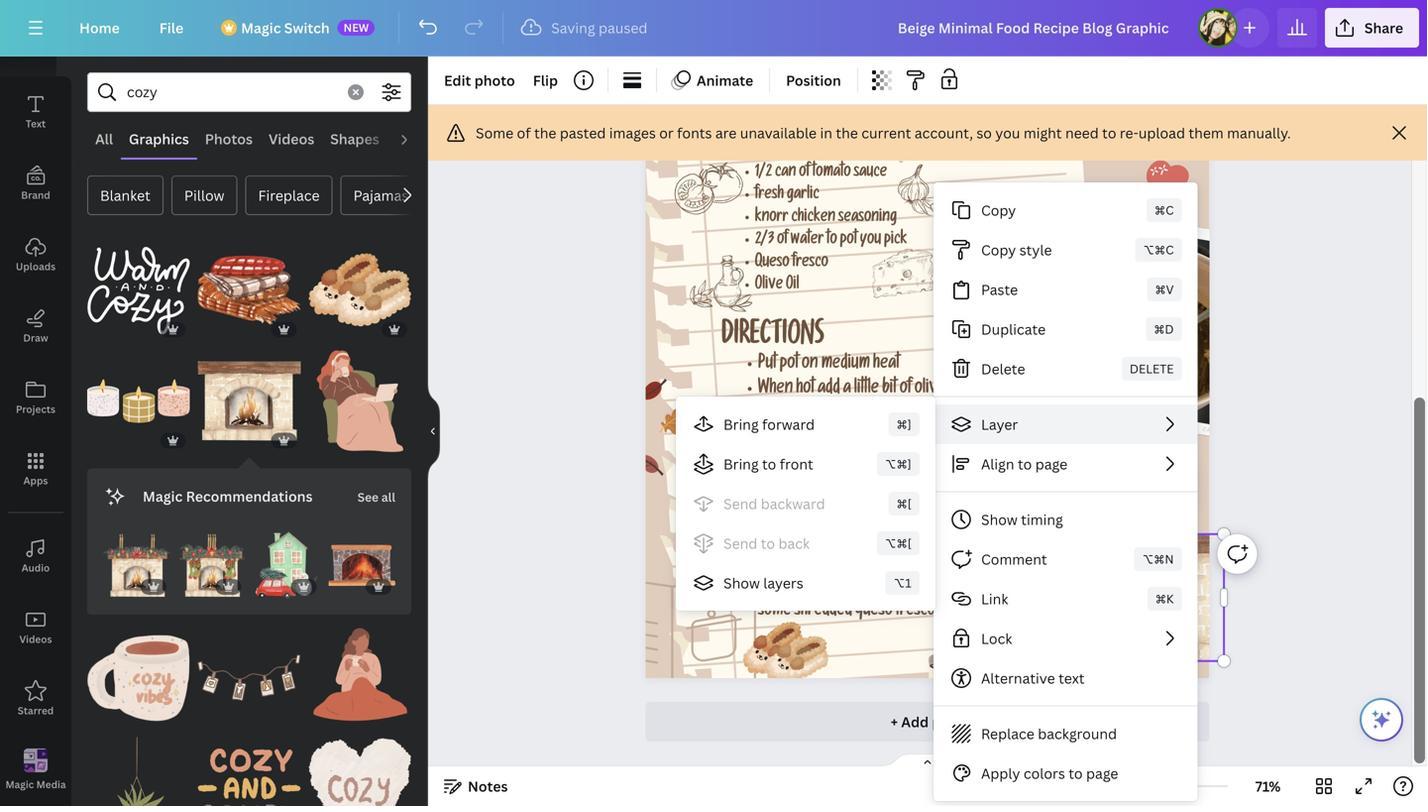 Task type: describe. For each thing, give the bounding box(es) containing it.
page for align to page
[[1036, 455, 1068, 473]]

⌥⌘[
[[885, 535, 912, 551]]

can inside put pot on medium heat when hot add a little bit of olive oil to pot add fideo noodles to the pot and cook until brown add some garlic and cook a little longer add water to fill about 2/3 of pot add 1 tablespoon of knorr seasoning to pot and 1/2 can of tomato sauce set timer for 30-40 mins and let the pot sit after the timer ends serve and top with some shredded queso fresco to your liking
[[807, 529, 831, 547]]

layer button
[[934, 405, 1198, 444]]

chicken
[[792, 210, 836, 227]]

delete
[[982, 359, 1026, 378]]

1 horizontal spatial 1
[[971, 777, 978, 796]]

tomato inside 1/2 can of tomato sauce fresh garlic knorr chicken seasoning 2/3 of water to pot you pick queso fresco olive oil
[[813, 165, 852, 182]]

⌘c
[[1155, 202, 1175, 218]]

replace
[[982, 724, 1035, 743]]

bring for bring to front
[[724, 455, 759, 473]]

liking
[[986, 603, 1020, 621]]

images
[[610, 123, 656, 142]]

your
[[954, 603, 983, 621]]

magic media
[[5, 778, 66, 791]]

top
[[949, 578, 968, 596]]

watercolor cozy blankets image
[[198, 239, 301, 342]]

home link
[[63, 8, 136, 48]]

1 horizontal spatial cook
[[955, 405, 985, 424]]

fill
[[838, 479, 852, 498]]

to left fill
[[824, 479, 835, 498]]

pillow button
[[171, 176, 238, 215]]

backward
[[761, 494, 826, 513]]

can inside 1/2 can of tomato sauce fresh garlic knorr chicken seasoning 2/3 of water to pot you pick queso fresco olive oil
[[776, 165, 797, 182]]

1 horizontal spatial audio button
[[387, 120, 443, 158]]

align to page button
[[934, 444, 1198, 484]]

1/2 can of tomato sauce fresh garlic knorr chicken seasoning 2/3 of water to pot you pick queso fresco olive oil
[[756, 165, 908, 295]]

0 vertical spatial some
[[784, 455, 817, 473]]

to inside 1/2 can of tomato sauce fresh garlic knorr chicken seasoning 2/3 of water to pot you pick queso fresco olive oil
[[827, 233, 838, 250]]

saving paused status
[[512, 16, 658, 40]]

pot left on
[[780, 356, 799, 374]]

notes button
[[436, 770, 516, 802]]

grey line cookbook icon isolated on white background. cooking book icon. recipe book. fork and knife icons. cutlery symbol.  vector illustration image
[[589, 573, 757, 700]]

pot down delete at the right of page
[[981, 381, 1000, 399]]

fresco inside 1/2 can of tomato sauce fresh garlic knorr chicken seasoning 2/3 of water to pot you pick queso fresco olive oil
[[793, 255, 829, 272]]

re-
[[1120, 123, 1139, 142]]

tomato inside put pot on medium heat when hot add a little bit of olive oil to pot add fideo noodles to the pot and cook until brown add some garlic and cook a little longer add water to fill about 2/3 of pot add 1 tablespoon of knorr seasoning to pot and 1/2 can of tomato sauce set timer for 30-40 mins and let the pot sit after the timer ends serve and top with some shredded queso fresco to your liking
[[848, 529, 891, 547]]

until
[[988, 405, 1014, 424]]

upload
[[1139, 123, 1186, 142]]

/
[[981, 777, 987, 796]]

1 vertical spatial a
[[919, 455, 927, 473]]

watercolor fireplace image
[[328, 532, 396, 599]]

shapes
[[330, 129, 380, 148]]

send backward
[[724, 494, 826, 513]]

heat
[[874, 356, 900, 374]]

the down bit
[[884, 405, 903, 424]]

show for show timing
[[982, 510, 1018, 529]]

water inside 1/2 can of tomato sauce fresh garlic knorr chicken seasoning 2/3 of water to pot you pick queso fresco olive oil
[[791, 233, 824, 250]]

+ add page
[[891, 713, 965, 731]]

to left your
[[939, 603, 951, 621]]

about
[[855, 479, 889, 498]]

see
[[358, 489, 379, 505]]

manually.
[[1228, 123, 1292, 142]]

of right the "some"
[[517, 123, 531, 142]]

brown
[[759, 430, 799, 448]]

photos button
[[197, 120, 261, 158]]

to left "re-"
[[1103, 123, 1117, 142]]

home
[[79, 18, 120, 37]]

recommendations
[[186, 487, 313, 506]]

main menu bar
[[0, 0, 1428, 57]]

simple cute study full shot polaroids image
[[198, 627, 301, 730]]

pillow
[[184, 186, 225, 205]]

apply colors to page
[[982, 764, 1119, 783]]

see all
[[358, 489, 396, 505]]

cozy and comfy lettering image
[[198, 738, 301, 806]]

colors
[[1024, 764, 1066, 783]]

graphics button
[[121, 120, 197, 158]]

apply
[[982, 764, 1021, 783]]

warm indoor slippers image
[[309, 239, 412, 342]]

+ add page button
[[646, 702, 1210, 742]]

you inside 1/2 can of tomato sauce fresh garlic knorr chicken seasoning 2/3 of water to pot you pick queso fresco olive oil
[[861, 233, 882, 250]]

and left top at the right bottom of page
[[923, 578, 946, 596]]

to inside dropdown button
[[1018, 455, 1033, 473]]

comment
[[982, 550, 1048, 569]]

draw button
[[0, 291, 71, 362]]

hanging plant illustration image
[[87, 738, 190, 806]]

replace background button
[[934, 714, 1198, 754]]

of up the '30-'
[[834, 529, 845, 547]]

tablespoon
[[792, 504, 860, 522]]

add down bring to front
[[759, 479, 781, 498]]

fireplace
[[258, 186, 320, 205]]

pot left sit
[[980, 553, 999, 572]]

magic for magic media
[[5, 778, 34, 791]]

watercolor christmas house image
[[253, 532, 321, 599]]

the right in
[[836, 123, 859, 142]]

to up set
[[761, 534, 775, 553]]

switch
[[284, 18, 330, 37]]

⌥1
[[894, 575, 912, 591]]

background
[[1038, 724, 1118, 743]]

show pages image
[[881, 753, 976, 769]]

fresco inside put pot on medium heat when hot add a little bit of olive oil to pot add fideo noodles to the pot and cook until brown add some garlic and cook a little longer add water to fill about 2/3 of pot add 1 tablespoon of knorr seasoning to pot and 1/2 can of tomato sauce set timer for 30-40 mins and let the pot sit after the timer ends serve and top with some shredded queso fresco to your liking
[[897, 603, 936, 621]]

put pot on medium heat when hot add a little bit of olive oil to pot add fideo noodles to the pot and cook until brown add some garlic and cook a little longer add water to fill about 2/3 of pot add 1 tablespoon of knorr seasoning to pot and 1/2 can of tomato sauce set timer for 30-40 mins and let the pot sit after the timer ends serve and top with some shredded queso fresco to your liking
[[759, 356, 1020, 621]]

send for send to back
[[724, 534, 758, 553]]

projects button
[[0, 362, 71, 433]]

cozy coffee mug image
[[87, 627, 190, 730]]

1/2 inside put pot on medium heat when hot add a little bit of olive oil to pot add fideo noodles to the pot and cook until brown add some garlic and cook a little longer add water to fill about 2/3 of pot add 1 tablespoon of knorr seasoning to pot and 1/2 can of tomato sauce set timer for 30-40 mins and let the pot sit after the timer ends serve and top with some shredded queso fresco to your liking
[[785, 529, 804, 547]]

sauce inside 1/2 can of tomato sauce fresh garlic knorr chicken seasoning 2/3 of water to pot you pick queso fresco olive oil
[[854, 165, 888, 182]]

0 horizontal spatial audio
[[22, 561, 50, 575]]

link
[[982, 590, 1009, 608]]

bring forward
[[724, 415, 815, 434]]

sit
[[1002, 553, 1015, 572]]

show timing
[[982, 510, 1064, 529]]

them
[[1189, 123, 1224, 142]]

hide image
[[427, 384, 440, 479]]

so
[[977, 123, 993, 142]]

1 vertical spatial videos button
[[0, 592, 71, 663]]

some of the pasted images or fonts are unavailable in the current account, so you might need to re-upload them manually.
[[476, 123, 1292, 142]]

front
[[780, 455, 814, 473]]

text
[[1059, 669, 1085, 688]]

0 vertical spatial little
[[855, 381, 880, 399]]

draw
[[23, 331, 48, 345]]

page 1 / 1
[[935, 777, 998, 796]]

to down brown
[[763, 455, 777, 473]]

⌥⌘c
[[1144, 241, 1175, 258]]

2/3 inside 1/2 can of tomato sauce fresh garlic knorr chicken seasoning 2/3 of water to pot you pick queso fresco olive oil
[[756, 233, 775, 250]]

need
[[1066, 123, 1099, 142]]

knorr inside 1/2 can of tomato sauce fresh garlic knorr chicken seasoning 2/3 of water to pot you pick queso fresco olive oil
[[756, 210, 789, 227]]

1 horizontal spatial you
[[996, 123, 1021, 142]]

and up set
[[759, 529, 782, 547]]

garlic inside put pot on medium heat when hot add a little bit of olive oil to pot add fideo noodles to the pot and cook until brown add some garlic and cook a little longer add water to fill about 2/3 of pot add 1 tablespoon of knorr seasoning to pot and 1/2 can of tomato sauce set timer for 30-40 mins and let the pot sit after the timer ends serve and top with some shredded queso fresco to your liking
[[821, 455, 856, 473]]

menu containing copy
[[934, 182, 1198, 801]]

⌘k
[[1156, 591, 1175, 607]]

minimal organic girl drinking tea image
[[309, 627, 412, 730]]

copy for copy style
[[982, 240, 1017, 259]]

account,
[[915, 123, 974, 142]]

alternative text button
[[934, 658, 1198, 698]]

queso
[[756, 255, 790, 272]]

bit
[[883, 381, 897, 399]]

pot down olive
[[906, 405, 925, 424]]



Task type: vqa. For each thing, say whether or not it's contained in the screenshot.
Add in the button
yes



Task type: locate. For each thing, give the bounding box(es) containing it.
pot inside 1/2 can of tomato sauce fresh garlic knorr chicken seasoning 2/3 of water to pot you pick queso fresco olive oil
[[841, 233, 858, 250]]

videos
[[269, 129, 315, 148], [19, 633, 52, 646]]

some down brown
[[784, 455, 817, 473]]

of
[[517, 123, 531, 142], [800, 165, 810, 182], [778, 233, 788, 250], [900, 381, 912, 399], [917, 479, 928, 498], [863, 504, 875, 522], [834, 529, 845, 547]]

photos
[[205, 129, 253, 148]]

after
[[759, 578, 789, 596]]

seasoning inside 1/2 can of tomato sauce fresh garlic knorr chicken seasoning 2/3 of water to pot you pick queso fresco olive oil
[[839, 210, 898, 227]]

timer down back
[[779, 553, 812, 572]]

saving paused
[[552, 18, 648, 37]]

1 inside put pot on medium heat when hot add a little bit of olive oil to pot add fideo noodles to the pot and cook until brown add some garlic and cook a little longer add water to fill about 2/3 of pot add 1 tablespoon of knorr seasoning to pot and 1/2 can of tomato sauce set timer for 30-40 mins and let the pot sit after the timer ends serve and top with some shredded queso fresco to your liking
[[784, 504, 789, 522]]

the right let
[[958, 553, 977, 572]]

1 horizontal spatial timer
[[814, 578, 846, 596]]

0 horizontal spatial you
[[861, 233, 882, 250]]

magic recommendations
[[143, 487, 313, 506]]

fresco up oil
[[793, 255, 829, 272]]

uploads button
[[0, 219, 71, 291]]

seasoning inside put pot on medium heat when hot add a little bit of olive oil to pot add fideo noodles to the pot and cook until brown add some garlic and cook a little longer add water to fill about 2/3 of pot add 1 tablespoon of knorr seasoning to pot and 1/2 can of tomato sauce set timer for 30-40 mins and let the pot sit after the timer ends serve and top with some shredded queso fresco to your liking
[[918, 504, 982, 522]]

flip button
[[525, 64, 566, 96]]

you left pick
[[861, 233, 882, 250]]

and
[[928, 405, 952, 424], [859, 455, 883, 473], [759, 529, 782, 547], [914, 553, 937, 572], [923, 578, 946, 596]]

0 vertical spatial seasoning
[[839, 210, 898, 227]]

1 horizontal spatial show
[[982, 510, 1018, 529]]

blanket
[[100, 186, 151, 205]]

layer menu
[[676, 397, 936, 611]]

pot left timing
[[1000, 504, 1019, 522]]

forward
[[763, 415, 815, 434]]

fresco down the serve
[[897, 603, 936, 621]]

elements
[[13, 46, 58, 59]]

2/3 down ⌥⌘]
[[892, 479, 913, 498]]

copy up copy style
[[982, 201, 1017, 220]]

a
[[844, 381, 852, 399], [919, 455, 927, 473]]

page down the "background" on the right of page
[[1087, 764, 1119, 783]]

0 horizontal spatial can
[[776, 165, 797, 182]]

0 vertical spatial send
[[724, 494, 758, 513]]

can up fresh
[[776, 165, 797, 182]]

2 send from the top
[[724, 534, 758, 553]]

and down olive
[[928, 405, 952, 424]]

pot right ⌘[
[[931, 479, 950, 498]]

magic left switch
[[241, 18, 281, 37]]

show inside layer "menu"
[[724, 574, 760, 592]]

align
[[982, 455, 1015, 473]]

knorr up ⌥⌘[
[[878, 504, 915, 522]]

a right ⌥⌘]
[[919, 455, 927, 473]]

longer
[[958, 455, 1000, 473]]

0 vertical spatial you
[[996, 123, 1021, 142]]

you
[[996, 123, 1021, 142], [861, 233, 882, 250]]

1 right /
[[990, 777, 998, 796]]

seasoning
[[839, 210, 898, 227], [918, 504, 982, 522]]

1 vertical spatial cook
[[886, 455, 916, 473]]

audio down apps at the bottom left of page
[[22, 561, 50, 575]]

1 vertical spatial sauce
[[894, 529, 930, 547]]

style
[[1020, 240, 1053, 259]]

1 vertical spatial you
[[861, 233, 882, 250]]

sauce down farfalle pasta illustration image
[[854, 165, 888, 182]]

water down chicken
[[791, 233, 824, 250]]

little left bit
[[855, 381, 880, 399]]

to right oil
[[967, 381, 978, 399]]

magic switch
[[241, 18, 330, 37]]

little
[[855, 381, 880, 399], [930, 455, 955, 473]]

1 vertical spatial tomato
[[848, 529, 891, 547]]

⌘[
[[897, 495, 912, 512]]

of up queso
[[778, 233, 788, 250]]

page down layer popup button
[[1036, 455, 1068, 473]]

0 horizontal spatial little
[[855, 381, 880, 399]]

watercolor fireplace illustration image
[[198, 350, 301, 453]]

0 vertical spatial videos button
[[261, 120, 322, 158]]

bring left forward
[[724, 415, 759, 434]]

show timing button
[[934, 500, 1198, 539]]

1 horizontal spatial 2/3
[[892, 479, 913, 498]]

0 vertical spatial 2/3
[[756, 233, 775, 250]]

copy for copy
[[982, 201, 1017, 220]]

saving
[[552, 18, 596, 37]]

0 vertical spatial knorr
[[756, 210, 789, 227]]

send up the 'send to back'
[[724, 494, 758, 513]]

0 horizontal spatial page
[[933, 713, 965, 731]]

pick
[[885, 233, 908, 250]]

0 vertical spatial audio button
[[387, 120, 443, 158]]

1 vertical spatial seasoning
[[918, 504, 982, 522]]

0 horizontal spatial show
[[724, 574, 760, 592]]

40
[[862, 553, 878, 572]]

1 vertical spatial magic
[[143, 487, 183, 506]]

0 vertical spatial tomato
[[813, 165, 852, 182]]

magic inside main menu bar
[[241, 18, 281, 37]]

2/3 inside put pot on medium heat when hot add a little bit of olive oil to pot add fideo noodles to the pot and cook until brown add some garlic and cook a little longer add water to fill about 2/3 of pot add 1 tablespoon of knorr seasoning to pot and 1/2 can of tomato sauce set timer for 30-40 mins and let the pot sit after the timer ends serve and top with some shredded queso fresco to your liking
[[892, 479, 913, 498]]

0 vertical spatial page
[[1036, 455, 1068, 473]]

add up the 'send to back'
[[759, 504, 781, 522]]

can up for
[[807, 529, 831, 547]]

1 horizontal spatial sauce
[[894, 529, 930, 547]]

farfalle pasta illustration image
[[858, 113, 913, 162]]

copy left style
[[982, 240, 1017, 259]]

1 up back
[[784, 504, 789, 522]]

cook down oil
[[955, 405, 985, 424]]

of right ⌘[
[[917, 479, 928, 498]]

canva assistant image
[[1370, 708, 1394, 732]]

0 vertical spatial bring
[[724, 415, 759, 434]]

0 vertical spatial water
[[791, 233, 824, 250]]

bring
[[724, 415, 759, 434], [724, 455, 759, 473]]

knorr down fresh
[[756, 210, 789, 227]]

audio button right shapes
[[387, 120, 443, 158]]

0 horizontal spatial timer
[[779, 553, 812, 572]]

1 horizontal spatial 1/2
[[785, 529, 804, 547]]

1 vertical spatial send
[[724, 534, 758, 553]]

2/3 up queso
[[756, 233, 775, 250]]

apply colors to page button
[[934, 754, 1198, 793]]

little left longer
[[930, 455, 955, 473]]

garlic up chicken
[[787, 188, 820, 205]]

0 vertical spatial can
[[776, 165, 797, 182]]

knorr inside put pot on medium heat when hot add a little bit of olive oil to pot add fideo noodles to the pot and cook until brown add some garlic and cook a little longer add water to fill about 2/3 of pot add 1 tablespoon of knorr seasoning to pot and 1/2 can of tomato sauce set timer for 30-40 mins and let the pot sit after the timer ends serve and top with some shredded queso fresco to your liking
[[878, 504, 915, 522]]

water
[[791, 233, 824, 250], [784, 479, 821, 498]]

2 horizontal spatial 1
[[990, 777, 998, 796]]

page up show pages image
[[933, 713, 965, 731]]

videos button up "fireplace"
[[261, 120, 322, 158]]

1 vertical spatial little
[[930, 455, 955, 473]]

1 vertical spatial copy
[[982, 240, 1017, 259]]

1 vertical spatial fresco
[[897, 603, 936, 621]]

1 send from the top
[[724, 494, 758, 513]]

1 vertical spatial some
[[759, 603, 792, 621]]

0 vertical spatial a
[[844, 381, 852, 399]]

add right +
[[902, 713, 929, 731]]

hot
[[797, 381, 815, 399]]

medium
[[822, 356, 871, 374]]

uploads
[[16, 260, 56, 273]]

1 horizontal spatial seasoning
[[918, 504, 982, 522]]

1 horizontal spatial knorr
[[878, 504, 915, 522]]

the left "pasted"
[[534, 123, 557, 142]]

add
[[759, 405, 781, 424], [759, 455, 781, 473], [759, 479, 781, 498], [759, 504, 781, 522], [902, 713, 929, 731]]

send up show layers
[[724, 534, 758, 553]]

minimal organic girl watching a movie image
[[309, 350, 412, 453]]

page for + add page
[[933, 713, 965, 731]]

magic inside button
[[5, 778, 34, 791]]

page inside apply colors to page button
[[1087, 764, 1119, 783]]

1 horizontal spatial page
[[1036, 455, 1068, 473]]

1 vertical spatial show
[[724, 574, 760, 592]]

1 vertical spatial bring
[[724, 455, 759, 473]]

shapes button
[[322, 120, 387, 158]]

heart shaped cozy lettering image
[[309, 738, 412, 806]]

2 watercolor fireplace decorated for christmas image from the left
[[178, 532, 245, 599]]

0 horizontal spatial fresco
[[793, 255, 829, 272]]

1 vertical spatial can
[[807, 529, 831, 547]]

apps button
[[0, 433, 71, 505]]

1 watercolor fireplace decorated for christmas image from the left
[[103, 532, 170, 599]]

scented wax candles image
[[87, 350, 190, 453]]

starred button
[[0, 663, 71, 735]]

of down about
[[863, 504, 875, 522]]

send to back
[[724, 534, 810, 553]]

watercolor fireplace decorated for christmas image
[[103, 532, 170, 599], [178, 532, 245, 599]]

and left let
[[914, 553, 937, 572]]

put
[[759, 356, 777, 374]]

set
[[759, 553, 776, 572]]

1 horizontal spatial videos
[[269, 129, 315, 148]]

cook up about
[[886, 455, 916, 473]]

0 vertical spatial videos
[[269, 129, 315, 148]]

0 horizontal spatial a
[[844, 381, 852, 399]]

water inside put pot on medium heat when hot add a little bit of olive oil to pot add fideo noodles to the pot and cook until brown add some garlic and cook a little longer add water to fill about 2/3 of pot add 1 tablespoon of knorr seasoning to pot and 1/2 can of tomato sauce set timer for 30-40 mins and let the pot sit after the timer ends serve and top with some shredded queso fresco to your liking
[[784, 479, 821, 498]]

0 vertical spatial magic
[[241, 18, 281, 37]]

1/2 inside 1/2 can of tomato sauce fresh garlic knorr chicken seasoning 2/3 of water to pot you pick queso fresco olive oil
[[756, 165, 773, 182]]

send for send backward
[[724, 494, 758, 513]]

garlic up fill
[[821, 455, 856, 473]]

0 horizontal spatial seasoning
[[839, 210, 898, 227]]

paused
[[599, 18, 648, 37]]

some
[[476, 123, 514, 142]]

1 vertical spatial page
[[933, 713, 965, 731]]

1 horizontal spatial videos button
[[261, 120, 322, 158]]

to right "align"
[[1018, 455, 1033, 473]]

2 horizontal spatial magic
[[241, 18, 281, 37]]

Design title text field
[[882, 8, 1191, 48]]

0 horizontal spatial cook
[[886, 455, 916, 473]]

1 horizontal spatial watercolor fireplace decorated for christmas image
[[178, 532, 245, 599]]

2 vertical spatial page
[[1087, 764, 1119, 783]]

add down brown
[[759, 455, 781, 473]]

magic media button
[[0, 735, 71, 806]]

group
[[198, 239, 301, 342], [309, 239, 412, 342], [87, 350, 190, 453], [198, 350, 301, 453], [103, 532, 170, 599], [178, 532, 245, 599], [253, 532, 321, 599], [328, 532, 396, 599]]

2/3
[[756, 233, 775, 250], [892, 479, 913, 498]]

page inside align to page dropdown button
[[1036, 455, 1068, 473]]

0 vertical spatial 1/2
[[756, 165, 773, 182]]

show up comment
[[982, 510, 1018, 529]]

olive oil hand drawn image
[[691, 255, 753, 312]]

bring for bring forward
[[724, 415, 759, 434]]

show down set
[[724, 574, 760, 592]]

0 horizontal spatial videos button
[[0, 592, 71, 663]]

add down when
[[759, 405, 781, 424]]

1 horizontal spatial can
[[807, 529, 831, 547]]

all
[[382, 489, 396, 505]]

1/2 down backward
[[785, 529, 804, 547]]

1 horizontal spatial a
[[919, 455, 927, 473]]

show layers
[[724, 574, 804, 592]]

you right so
[[996, 123, 1021, 142]]

0 horizontal spatial 1
[[784, 504, 789, 522]]

shredded
[[795, 603, 853, 621]]

1 vertical spatial timer
[[814, 578, 846, 596]]

some down after
[[759, 603, 792, 621]]

1 vertical spatial garlic
[[821, 455, 856, 473]]

1 vertical spatial audio button
[[0, 521, 71, 592]]

seasoning right ⌘[
[[918, 504, 982, 522]]

serve
[[883, 578, 920, 596]]

magic for magic switch
[[241, 18, 281, 37]]

1 horizontal spatial magic
[[143, 487, 183, 506]]

timing
[[1022, 510, 1064, 529]]

noodles
[[818, 405, 867, 424]]

to right colors
[[1069, 764, 1083, 783]]

magic left recommendations
[[143, 487, 183, 506]]

directions
[[722, 324, 825, 354]]

page inside the + add page button
[[933, 713, 965, 731]]

to inside button
[[1069, 764, 1083, 783]]

alternative text
[[982, 669, 1085, 688]]

1 copy from the top
[[982, 201, 1017, 220]]

tomato down in
[[813, 165, 852, 182]]

back
[[779, 534, 810, 553]]

water down 'front'
[[784, 479, 821, 498]]

0 vertical spatial garlic
[[787, 188, 820, 205]]

sauce inside put pot on medium heat when hot add a little bit of olive oil to pot add fideo noodles to the pot and cook until brown add some garlic and cook a little longer add water to fill about 2/3 of pot add 1 tablespoon of knorr seasoning to pot and 1/2 can of tomato sauce set timer for 30-40 mins and let the pot sit after the timer ends serve and top with some shredded queso fresco to your liking
[[894, 529, 930, 547]]

0 horizontal spatial 1/2
[[756, 165, 773, 182]]

layer
[[982, 415, 1019, 434]]

audio right shapes button
[[395, 129, 435, 148]]

magic for magic recommendations
[[143, 487, 183, 506]]

1 horizontal spatial fresco
[[897, 603, 936, 621]]

1 vertical spatial water
[[784, 479, 821, 498]]

apps
[[23, 474, 48, 487]]

send
[[724, 494, 758, 513], [724, 534, 758, 553]]

0 vertical spatial audio
[[395, 129, 435, 148]]

2 horizontal spatial page
[[1087, 764, 1119, 783]]

1 horizontal spatial little
[[930, 455, 955, 473]]

1 vertical spatial videos
[[19, 633, 52, 646]]

1 vertical spatial knorr
[[878, 504, 915, 522]]

0 vertical spatial cook
[[955, 405, 985, 424]]

olive
[[915, 381, 946, 399]]

sauce
[[854, 165, 888, 182], [894, 529, 930, 547]]

a right "add" on the right of page
[[844, 381, 852, 399]]

text button
[[0, 76, 71, 148]]

notes
[[468, 777, 508, 796]]

2 vertical spatial magic
[[5, 778, 34, 791]]

layers
[[764, 574, 804, 592]]

0 horizontal spatial watercolor fireplace decorated for christmas image
[[103, 532, 170, 599]]

2 copy from the top
[[982, 240, 1017, 259]]

0 horizontal spatial garlic
[[787, 188, 820, 205]]

videos up starred button
[[19, 633, 52, 646]]

new
[[344, 20, 369, 35]]

pot left pick
[[841, 233, 858, 250]]

magic left media
[[5, 778, 34, 791]]

timer down for
[[814, 578, 846, 596]]

0 horizontal spatial knorr
[[756, 210, 789, 227]]

copy style
[[982, 240, 1053, 259]]

Search elements search field
[[127, 73, 336, 111]]

to left ⌘]
[[870, 405, 881, 424]]

0 horizontal spatial videos
[[19, 633, 52, 646]]

videos up "fireplace"
[[269, 129, 315, 148]]

show for show layers
[[724, 574, 760, 592]]

of right bit
[[900, 381, 912, 399]]

to down chicken
[[827, 233, 838, 250]]

current
[[862, 123, 912, 142]]

2 bring from the top
[[724, 455, 759, 473]]

knorr
[[756, 210, 789, 227], [878, 504, 915, 522]]

0 vertical spatial copy
[[982, 201, 1017, 220]]

0 vertical spatial timer
[[779, 553, 812, 572]]

1 vertical spatial 1/2
[[785, 529, 804, 547]]

add
[[818, 381, 841, 399]]

seasoning up pick
[[839, 210, 898, 227]]

1 bring from the top
[[724, 415, 759, 434]]

show inside show timing button
[[982, 510, 1018, 529]]

media
[[36, 778, 66, 791]]

1 horizontal spatial garlic
[[821, 455, 856, 473]]

videos button up starred
[[0, 592, 71, 663]]

of up chicken
[[800, 165, 810, 182]]

and up about
[[859, 455, 883, 473]]

delete
[[1130, 360, 1175, 377]]

0 vertical spatial show
[[982, 510, 1018, 529]]

1 vertical spatial 2/3
[[892, 479, 913, 498]]

graphics
[[129, 129, 189, 148]]

all
[[95, 129, 113, 148]]

to
[[1103, 123, 1117, 142], [827, 233, 838, 250], [967, 381, 978, 399], [870, 405, 881, 424], [763, 455, 777, 473], [1018, 455, 1033, 473], [824, 479, 835, 498], [985, 504, 997, 522], [761, 534, 775, 553], [939, 603, 951, 621], [1069, 764, 1083, 783]]

let
[[940, 553, 955, 572]]

fideo
[[784, 405, 815, 424]]

menu
[[934, 182, 1198, 801]]

add inside button
[[902, 713, 929, 731]]

the right after
[[792, 578, 810, 596]]

1/2
[[756, 165, 773, 182], [785, 529, 804, 547]]

tomato up 40 on the right bottom of page
[[848, 529, 891, 547]]

garlic inside 1/2 can of tomato sauce fresh garlic knorr chicken seasoning 2/3 of water to pot you pick queso fresco olive oil
[[787, 188, 820, 205]]

pajamas
[[354, 186, 409, 205]]

lock button
[[934, 619, 1198, 658]]

1 vertical spatial audio
[[22, 561, 50, 575]]

fonts
[[677, 123, 712, 142]]

0 horizontal spatial audio button
[[0, 521, 71, 592]]

bring down brown
[[724, 455, 759, 473]]

queso
[[856, 603, 893, 621]]

0 horizontal spatial 2/3
[[756, 233, 775, 250]]

0 vertical spatial fresco
[[793, 255, 829, 272]]

1 horizontal spatial audio
[[395, 129, 435, 148]]

or
[[660, 123, 674, 142]]

to down "align"
[[985, 504, 997, 522]]

0 horizontal spatial sauce
[[854, 165, 888, 182]]

1/2 up fresh
[[756, 165, 773, 182]]

sauce up mins
[[894, 529, 930, 547]]

0 horizontal spatial magic
[[5, 778, 34, 791]]

starred
[[18, 704, 54, 717]]

audio button down apps at the bottom left of page
[[0, 521, 71, 592]]

1 left /
[[971, 777, 978, 796]]



